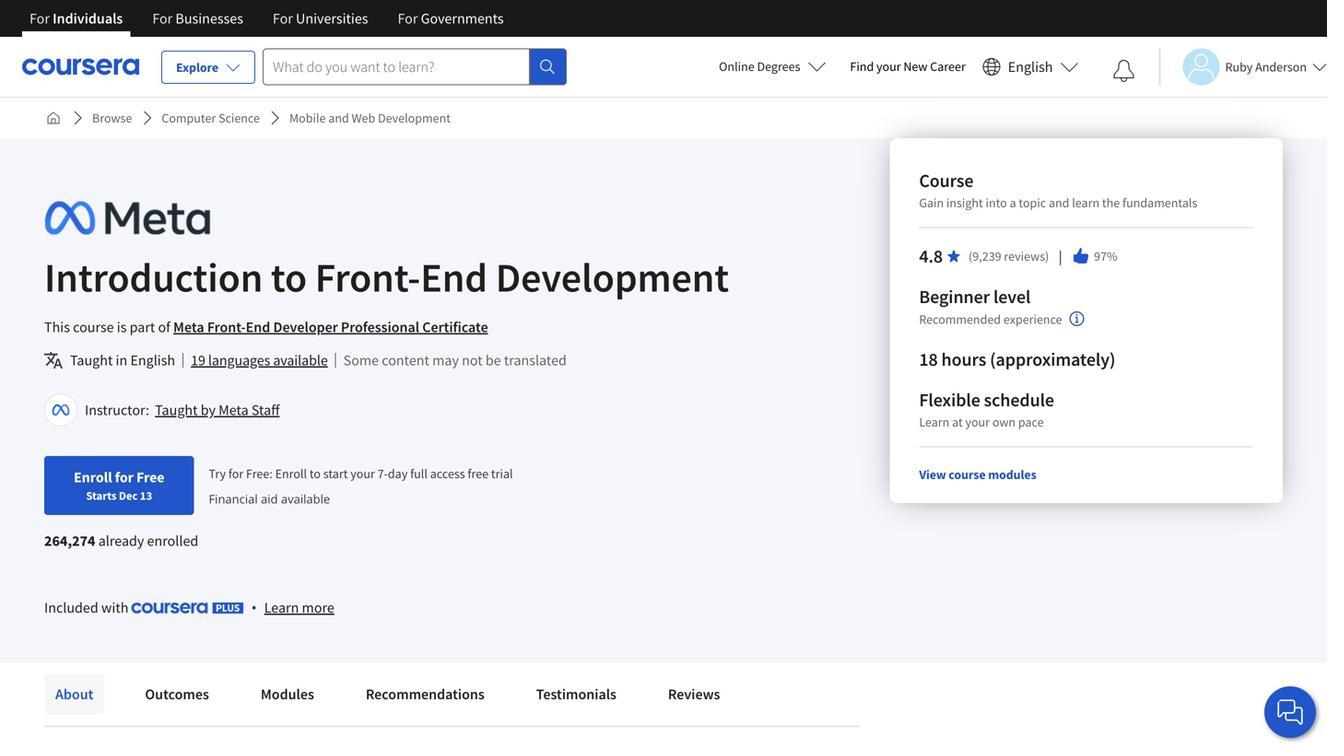 Task type: describe. For each thing, give the bounding box(es) containing it.
pace
[[1019, 414, 1044, 431]]

enroll inside "enroll for free starts dec 13"
[[74, 468, 112, 487]]

taught by meta staff image
[[47, 397, 75, 424]]

governments
[[421, 9, 504, 28]]

is
[[117, 318, 127, 337]]

18
[[920, 348, 938, 371]]

gain
[[920, 195, 944, 211]]

view course modules link
[[920, 467, 1037, 483]]

level
[[994, 285, 1031, 308]]

computer science link
[[154, 101, 267, 135]]

view
[[920, 467, 947, 483]]

insight
[[947, 195, 984, 211]]

reviews link
[[657, 675, 732, 715]]

hours
[[942, 348, 987, 371]]

instructor: taught by meta staff
[[85, 401, 280, 420]]

taught by meta staff link
[[155, 401, 280, 420]]

developer
[[273, 318, 338, 337]]

own
[[993, 414, 1016, 431]]

(9,239
[[969, 248, 1002, 265]]

information about difficulty level pre-requisites. image
[[1070, 312, 1085, 326]]

1 vertical spatial development
[[496, 252, 729, 303]]

full
[[410, 465, 428, 482]]

try
[[209, 465, 226, 482]]

financial
[[209, 491, 258, 507]]

264,274 already enrolled
[[44, 532, 199, 551]]

recommended
[[920, 311, 1002, 328]]

english button
[[975, 37, 1087, 97]]

banner navigation
[[15, 0, 519, 37]]

learn inside • learn more
[[264, 599, 299, 617]]

1 horizontal spatial front-
[[315, 252, 421, 303]]

for for businesses
[[152, 9, 173, 28]]

degrees
[[758, 58, 801, 75]]

course gain insight into a topic and learn the fundamentals
[[920, 169, 1198, 211]]

schedule
[[984, 389, 1055, 412]]

1 vertical spatial end
[[246, 318, 270, 337]]

coursera image
[[22, 52, 139, 81]]

topic
[[1019, 195, 1047, 211]]

free:
[[246, 465, 273, 482]]

this course is part of meta front-end developer professional certificate
[[44, 318, 488, 337]]

outcomes
[[145, 686, 209, 704]]

course for this
[[73, 318, 114, 337]]

may
[[433, 351, 459, 370]]

more
[[302, 599, 335, 617]]

for for enroll
[[115, 468, 134, 487]]

for governments
[[398, 9, 504, 28]]

introduction to front-end development
[[44, 252, 729, 303]]

professional
[[341, 318, 420, 337]]

languages
[[208, 351, 270, 370]]

for individuals
[[30, 9, 123, 28]]

What do you want to learn? text field
[[263, 48, 530, 85]]

english inside button
[[1009, 58, 1054, 76]]

outcomes link
[[134, 675, 220, 715]]

available inside 'button'
[[273, 351, 328, 370]]

ruby anderson button
[[1160, 48, 1328, 85]]

modules
[[989, 467, 1037, 483]]

18 hours (approximately)
[[920, 348, 1116, 371]]

recommended experience
[[920, 311, 1063, 328]]

career
[[931, 58, 966, 75]]

web
[[352, 110, 376, 126]]

beginner
[[920, 285, 990, 308]]

of
[[158, 318, 170, 337]]

trial
[[491, 465, 513, 482]]

science
[[219, 110, 260, 126]]

(9,239 reviews) |
[[969, 246, 1065, 266]]

0 horizontal spatial to
[[271, 252, 307, 303]]

the
[[1103, 195, 1121, 211]]

individuals
[[53, 9, 123, 28]]

beginner level
[[920, 285, 1031, 308]]

universities
[[296, 9, 368, 28]]

already
[[98, 532, 144, 551]]

97%
[[1095, 248, 1118, 265]]

computer science
[[162, 110, 260, 126]]

1 vertical spatial english
[[130, 351, 175, 370]]

find your new career
[[851, 58, 966, 75]]

learn
[[1073, 195, 1100, 211]]

recommendations link
[[355, 675, 496, 715]]

0 vertical spatial your
[[877, 58, 901, 75]]

enrolled
[[147, 532, 199, 551]]

dec
[[119, 489, 138, 503]]

• learn more
[[251, 598, 335, 618]]

businesses
[[176, 9, 243, 28]]

mobile and web development
[[290, 110, 451, 126]]

0 horizontal spatial taught
[[70, 351, 113, 370]]

show notifications image
[[1113, 60, 1136, 82]]

a
[[1010, 195, 1017, 211]]



Task type: locate. For each thing, give the bounding box(es) containing it.
part
[[130, 318, 155, 337]]

to left "start"
[[310, 465, 321, 482]]

your right find
[[877, 58, 901, 75]]

1 vertical spatial available
[[281, 491, 330, 507]]

enroll for free starts dec 13
[[74, 468, 165, 503]]

access
[[430, 465, 465, 482]]

at
[[953, 414, 963, 431]]

for
[[229, 465, 244, 482], [115, 468, 134, 487]]

enroll right free:
[[275, 465, 307, 482]]

0 vertical spatial course
[[73, 318, 114, 337]]

course for view
[[949, 467, 986, 483]]

1 horizontal spatial your
[[877, 58, 901, 75]]

0 vertical spatial taught
[[70, 351, 113, 370]]

new
[[904, 58, 928, 75]]

1 vertical spatial learn
[[264, 599, 299, 617]]

aid
[[261, 491, 278, 507]]

1 for from the left
[[30, 9, 50, 28]]

try for free: enroll to start your 7-day full access free trial financial aid available
[[209, 465, 513, 507]]

ruby
[[1226, 59, 1253, 75]]

some content may not be translated
[[344, 351, 567, 370]]

0 horizontal spatial course
[[73, 318, 114, 337]]

1 horizontal spatial taught
[[155, 401, 198, 420]]

course right the view
[[949, 467, 986, 483]]

available
[[273, 351, 328, 370], [281, 491, 330, 507]]

free
[[136, 468, 165, 487]]

0 horizontal spatial front-
[[207, 318, 246, 337]]

and inside course gain insight into a topic and learn the fundamentals
[[1049, 195, 1070, 211]]

english right career
[[1009, 58, 1054, 76]]

learn right •
[[264, 599, 299, 617]]

modules
[[261, 686, 314, 704]]

0 horizontal spatial development
[[378, 110, 451, 126]]

content
[[382, 351, 430, 370]]

1 vertical spatial to
[[310, 465, 321, 482]]

enroll up 'starts'
[[74, 468, 112, 487]]

1 horizontal spatial meta
[[219, 401, 249, 420]]

0 vertical spatial available
[[273, 351, 328, 370]]

for businesses
[[152, 9, 243, 28]]

for for universities
[[273, 9, 293, 28]]

(approximately)
[[991, 348, 1116, 371]]

your right at
[[966, 414, 990, 431]]

anderson
[[1256, 59, 1308, 75]]

browse link
[[85, 101, 140, 135]]

to inside try for free: enroll to start your 7-day full access free trial financial aid available
[[310, 465, 321, 482]]

264,274
[[44, 532, 95, 551]]

explore button
[[161, 51, 255, 84]]

2 vertical spatial your
[[351, 465, 375, 482]]

available down developer
[[273, 351, 328, 370]]

day
[[388, 465, 408, 482]]

for
[[30, 9, 50, 28], [152, 9, 173, 28], [273, 9, 293, 28], [398, 9, 418, 28]]

in
[[116, 351, 127, 370]]

enroll inside try for free: enroll to start your 7-day full access free trial financial aid available
[[275, 465, 307, 482]]

view course modules
[[920, 467, 1037, 483]]

•
[[251, 598, 257, 618]]

into
[[986, 195, 1008, 211]]

and left "web"
[[329, 110, 349, 126]]

meta front-end developer professional certificate link
[[173, 318, 488, 337]]

for for individuals
[[30, 9, 50, 28]]

0 vertical spatial front-
[[315, 252, 421, 303]]

chat with us image
[[1276, 698, 1306, 728]]

0 vertical spatial to
[[271, 252, 307, 303]]

None search field
[[263, 48, 567, 85]]

for for governments
[[398, 9, 418, 28]]

1 horizontal spatial enroll
[[275, 465, 307, 482]]

find
[[851, 58, 874, 75]]

1 horizontal spatial and
[[1049, 195, 1070, 211]]

reviews
[[668, 686, 721, 704]]

mobile
[[290, 110, 326, 126]]

0 horizontal spatial meta
[[173, 318, 204, 337]]

1 horizontal spatial development
[[496, 252, 729, 303]]

1 vertical spatial and
[[1049, 195, 1070, 211]]

testimonials
[[536, 686, 617, 704]]

for left individuals
[[30, 9, 50, 28]]

course
[[920, 169, 974, 192]]

this
[[44, 318, 70, 337]]

not
[[462, 351, 483, 370]]

recommendations
[[366, 686, 485, 704]]

7-
[[378, 465, 388, 482]]

|
[[1057, 246, 1065, 266]]

online degrees button
[[705, 46, 841, 87]]

enroll
[[275, 465, 307, 482], [74, 468, 112, 487]]

for up dec
[[115, 468, 134, 487]]

1 horizontal spatial course
[[949, 467, 986, 483]]

13
[[140, 489, 152, 503]]

meta right of
[[173, 318, 204, 337]]

front- up languages on the top of the page
[[207, 318, 246, 337]]

coursera plus image
[[132, 603, 244, 614]]

0 vertical spatial learn
[[920, 414, 950, 431]]

for right try
[[229, 465, 244, 482]]

1 vertical spatial taught
[[155, 401, 198, 420]]

staff
[[252, 401, 280, 420]]

2 horizontal spatial your
[[966, 414, 990, 431]]

with
[[101, 599, 129, 617]]

starts
[[86, 489, 117, 503]]

introduction
[[44, 252, 263, 303]]

certificate
[[423, 318, 488, 337]]

included with
[[44, 599, 132, 617]]

explore
[[176, 59, 219, 76]]

to
[[271, 252, 307, 303], [310, 465, 321, 482]]

0 horizontal spatial english
[[130, 351, 175, 370]]

your inside try for free: enroll to start your 7-day full access free trial financial aid available
[[351, 465, 375, 482]]

home image
[[46, 111, 61, 125]]

end up the certificate at top left
[[421, 252, 488, 303]]

instructor:
[[85, 401, 149, 420]]

online
[[719, 58, 755, 75]]

your
[[877, 58, 901, 75], [966, 414, 990, 431], [351, 465, 375, 482]]

1 vertical spatial meta
[[219, 401, 249, 420]]

meta image
[[44, 197, 210, 239]]

0 horizontal spatial learn
[[264, 599, 299, 617]]

0 vertical spatial english
[[1009, 58, 1054, 76]]

1 horizontal spatial end
[[421, 252, 488, 303]]

your left '7-'
[[351, 465, 375, 482]]

taught
[[70, 351, 113, 370], [155, 401, 198, 420]]

about
[[55, 686, 94, 704]]

0 horizontal spatial end
[[246, 318, 270, 337]]

about link
[[44, 675, 105, 715]]

0 horizontal spatial enroll
[[74, 468, 112, 487]]

for for try
[[229, 465, 244, 482]]

3 for from the left
[[273, 9, 293, 28]]

reviews)
[[1005, 248, 1050, 265]]

meta right by at the bottom of page
[[219, 401, 249, 420]]

1 horizontal spatial for
[[229, 465, 244, 482]]

testimonials link
[[525, 675, 628, 715]]

for inside "enroll for free starts dec 13"
[[115, 468, 134, 487]]

available right "aid"
[[281, 491, 330, 507]]

4.8
[[920, 245, 943, 268]]

course left is in the left top of the page
[[73, 318, 114, 337]]

learn left at
[[920, 414, 950, 431]]

available inside try for free: enroll to start your 7-day full access free trial financial aid available
[[281, 491, 330, 507]]

0 horizontal spatial and
[[329, 110, 349, 126]]

learn inside flexible schedule learn at your own pace
[[920, 414, 950, 431]]

2 for from the left
[[152, 9, 173, 28]]

front-
[[315, 252, 421, 303], [207, 318, 246, 337]]

online degrees
[[719, 58, 801, 75]]

4 for from the left
[[398, 9, 418, 28]]

1 vertical spatial your
[[966, 414, 990, 431]]

english right in
[[130, 351, 175, 370]]

0 vertical spatial and
[[329, 110, 349, 126]]

for universities
[[273, 9, 368, 28]]

and right topic
[[1049, 195, 1070, 211]]

for inside try for free: enroll to start your 7-day full access free trial financial aid available
[[229, 465, 244, 482]]

be
[[486, 351, 501, 370]]

0 horizontal spatial for
[[115, 468, 134, 487]]

1 horizontal spatial learn
[[920, 414, 950, 431]]

1 vertical spatial course
[[949, 467, 986, 483]]

taught left in
[[70, 351, 113, 370]]

ruby anderson
[[1226, 59, 1308, 75]]

0 vertical spatial end
[[421, 252, 488, 303]]

included
[[44, 599, 98, 617]]

for left universities
[[273, 9, 293, 28]]

19
[[191, 351, 205, 370]]

0 vertical spatial meta
[[173, 318, 204, 337]]

1 vertical spatial front-
[[207, 318, 246, 337]]

by
[[201, 401, 216, 420]]

financial aid available button
[[209, 491, 330, 507]]

meta
[[173, 318, 204, 337], [219, 401, 249, 420]]

front- up professional
[[315, 252, 421, 303]]

for up what do you want to learn? text field
[[398, 9, 418, 28]]

mobile and web development link
[[282, 101, 458, 135]]

19 languages available
[[191, 351, 328, 370]]

your inside flexible schedule learn at your own pace
[[966, 414, 990, 431]]

1 horizontal spatial english
[[1009, 58, 1054, 76]]

taught left by at the bottom of page
[[155, 401, 198, 420]]

start
[[323, 465, 348, 482]]

end up 19 languages available
[[246, 318, 270, 337]]

1 horizontal spatial to
[[310, 465, 321, 482]]

computer
[[162, 110, 216, 126]]

0 horizontal spatial your
[[351, 465, 375, 482]]

for left businesses
[[152, 9, 173, 28]]

0 vertical spatial development
[[378, 110, 451, 126]]

browse
[[92, 110, 132, 126]]

taught in english
[[70, 351, 175, 370]]

english
[[1009, 58, 1054, 76], [130, 351, 175, 370]]

to up developer
[[271, 252, 307, 303]]



Task type: vqa. For each thing, say whether or not it's contained in the screenshot.
THE COLLAPSED list
no



